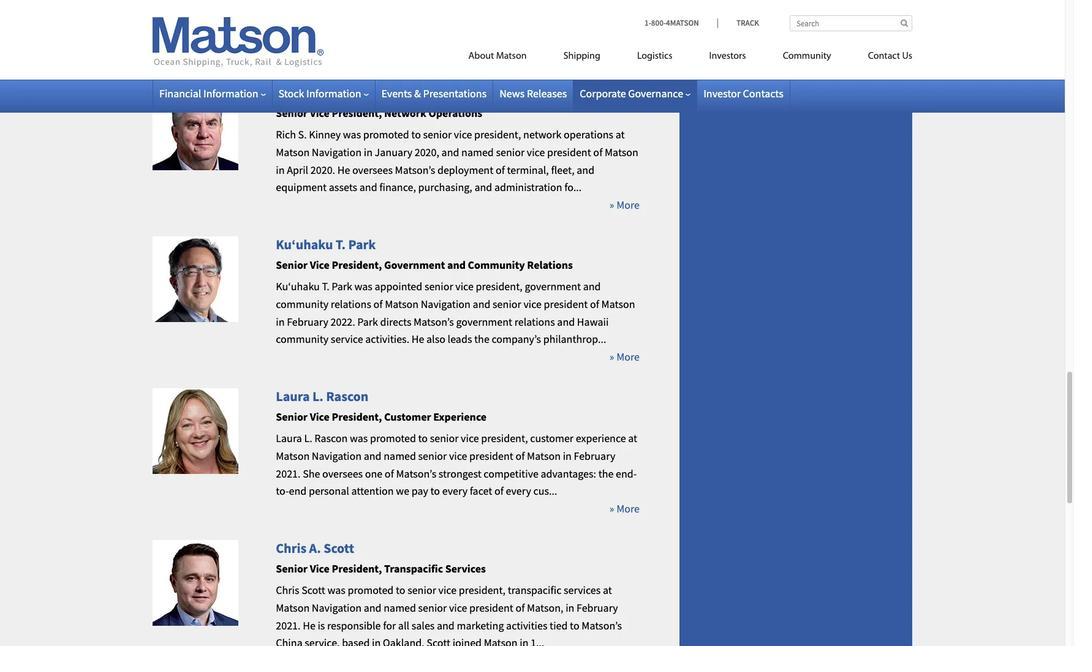 Task type: locate. For each thing, give the bounding box(es) containing it.
1 horizontal spatial community
[[783, 51, 831, 61]]

president, for rascon
[[332, 410, 382, 424]]

navigation up 2020.
[[312, 145, 362, 159]]

park inside ku'uhaku            t.            park senior vice president, government and community relations
[[348, 236, 376, 253]]

senior for rich
[[276, 106, 308, 120]]

february left 2022.
[[287, 315, 328, 329]]

customer
[[384, 410, 431, 424]]

» more
[[610, 46, 640, 60]]

1 vertical spatial he
[[412, 332, 424, 346]]

customer
[[530, 431, 574, 445]]

scott right a.
[[324, 540, 354, 557]]

named inside rich s. kinney was promoted to senior vice president, network operations at matson navigation in january 2020, and named senior vice president of matson in april 2020. he oversees matson's deployment of terminal, fleet, and equipment assets and finance, purchasing, and administration fo... » more
[[461, 145, 494, 159]]

president, inside rich            s.            kinney senior vice president, network operations
[[332, 106, 382, 120]]

matson up she
[[276, 449, 310, 463]]

attention
[[351, 484, 394, 498]]

0 vertical spatial ku'uhaku
[[276, 236, 333, 253]]

about matson
[[468, 51, 527, 61]]

was up one
[[350, 431, 368, 445]]

was down rich            s.            kinney senior vice president, network operations
[[343, 127, 361, 142]]

4 more from the top
[[617, 502, 640, 516]]

2 vertical spatial promoted
[[348, 583, 394, 597]]

park up appointed
[[348, 236, 376, 253]]

matson's inside chris scott was promoted to senior vice president, transpacific services at matson navigation and named senior vice president of matson, in february 2021. he is responsible for all sales and marketing activities tied to matson's china service, based in oakland.  scott joined matson in 1...
[[582, 619, 622, 633]]

in
[[364, 145, 373, 159], [276, 163, 285, 177], [276, 315, 285, 329], [563, 449, 572, 463], [566, 601, 574, 615], [372, 636, 381, 646], [520, 636, 528, 646]]

» more link
[[610, 46, 640, 60], [610, 198, 640, 212], [610, 350, 640, 364], [610, 502, 640, 516]]

the inside laura l. rascon was promoted to senior vice president, customer experience at matson navigation and named senior vice president of matson in february 2021. she oversees one of matson's strongest competitive advantages: the end- to-end personal attention we pay to every facet of every cus... » more
[[598, 467, 614, 481]]

financial information
[[159, 86, 258, 100]]

2021.
[[276, 467, 301, 481], [276, 619, 301, 633]]

3 president, from the top
[[332, 410, 382, 424]]

chris inside chris            a.            scott senior vice president, transpacific services
[[276, 540, 307, 557]]

matson inside top menu navigation
[[496, 51, 527, 61]]

rascon
[[326, 388, 369, 405], [314, 431, 348, 445]]

of right one
[[385, 467, 394, 481]]

named up all
[[384, 601, 416, 615]]

vice for s.
[[310, 106, 330, 120]]

to inside rich s. kinney was promoted to senior vice president, network operations at matson navigation in january 2020, and named senior vice president of matson in april 2020. he oversees matson's deployment of terminal, fleet, and equipment assets and finance, purchasing, and administration fo... » more
[[411, 127, 421, 142]]

for
[[383, 619, 396, 633]]

matson's up pay
[[396, 467, 436, 481]]

2021. up to-
[[276, 467, 301, 481]]

0 vertical spatial s.
[[305, 84, 316, 101]]

2 information from the left
[[306, 86, 361, 100]]

at right operations at the right
[[616, 127, 625, 142]]

senior down experience
[[430, 431, 459, 445]]

0 horizontal spatial government
[[456, 315, 512, 329]]

2021. inside laura l. rascon was promoted to senior vice president, customer experience at matson navigation and named senior vice president of matson in february 2021. she oversees one of matson's strongest competitive advantages: the end- to-end personal attention we pay to every facet of every cus... » more
[[276, 467, 301, 481]]

president, inside laura            l.            rascon senior vice president, customer experience
[[332, 410, 382, 424]]

1 horizontal spatial at
[[616, 127, 625, 142]]

matson
[[496, 51, 527, 61], [276, 145, 310, 159], [605, 145, 638, 159], [385, 297, 419, 311], [601, 297, 635, 311], [276, 449, 310, 463], [527, 449, 561, 463], [276, 601, 310, 615], [484, 636, 518, 646]]

0 vertical spatial the
[[474, 332, 489, 346]]

vice inside chris            a.            scott senior vice president, transpacific services
[[310, 562, 330, 576]]

1 horizontal spatial he
[[337, 163, 350, 177]]

advantages:
[[541, 467, 596, 481]]

1 vertical spatial ku'uhaku
[[276, 279, 320, 294]]

t. inside ku'uhaku t. park was appointed senior vice president, government and community relations of matson navigation and senior vice president of matson in february 2022. park directs matson's government relations and hawaii community service activities. he also leads the company's philanthrop... » more
[[322, 279, 329, 294]]

financial information link
[[159, 86, 266, 100]]

president
[[547, 145, 591, 159], [544, 297, 588, 311], [469, 449, 513, 463], [469, 601, 513, 615]]

0 vertical spatial community
[[783, 51, 831, 61]]

2 vice from the top
[[310, 258, 330, 272]]

every down competitive
[[506, 484, 531, 498]]

3 more from the top
[[617, 350, 640, 364]]

l. inside laura            l.            rascon senior vice president, customer experience
[[312, 388, 323, 405]]

4 senior from the top
[[276, 562, 308, 576]]

promoted for kinney
[[363, 127, 409, 142]]

february for laura            l.            rascon
[[574, 449, 615, 463]]

matson up hawaii
[[601, 297, 635, 311]]

contact us link
[[850, 45, 912, 70]]

4 » from the top
[[610, 502, 614, 516]]

s. inside rich s. kinney was promoted to senior vice president, network operations at matson navigation in january 2020, and named senior vice president of matson in april 2020. he oversees matson's deployment of terminal, fleet, and equipment assets and finance, purchasing, and administration fo... » more
[[298, 127, 307, 142]]

every down strongest at the left bottom of the page
[[442, 484, 468, 498]]

0 vertical spatial l.
[[312, 388, 323, 405]]

president inside chris scott was promoted to senior vice president, transpacific services at matson navigation and named senior vice president of matson, in february 2021. he is responsible for all sales and marketing activities tied to matson's china service, based in oakland.  scott joined matson in 1...
[[469, 601, 513, 615]]

3 vice from the top
[[310, 410, 330, 424]]

1 vertical spatial chris
[[276, 583, 299, 597]]

vice inside ku'uhaku            t.            park senior vice president, government and community relations
[[310, 258, 330, 272]]

1 vertical spatial february
[[574, 449, 615, 463]]

4 president, from the top
[[332, 562, 382, 576]]

chris left a.
[[276, 540, 307, 557]]

rascon up she
[[314, 431, 348, 445]]

community left relations
[[468, 258, 525, 272]]

marketing
[[457, 619, 504, 633]]

0 vertical spatial he
[[337, 163, 350, 177]]

kinney inside rich            s.            kinney senior vice president, network operations
[[319, 84, 360, 101]]

a.
[[309, 540, 321, 557]]

of inside chris scott was promoted to senior vice president, transpacific services at matson navigation and named senior vice president of matson, in february 2021. he is responsible for all sales and marketing activities tied to matson's china service, based in oakland.  scott joined matson in 1...
[[516, 601, 525, 615]]

joined
[[453, 636, 482, 646]]

1 ku'uhaku from the top
[[276, 236, 333, 253]]

he inside rich s. kinney was promoted to senior vice president, network operations at matson navigation in january 2020, and named senior vice president of matson in april 2020. he oversees matson's deployment of terminal, fleet, and equipment assets and finance, purchasing, and administration fo... » more
[[337, 163, 350, 177]]

stock information
[[278, 86, 361, 100]]

at for kinney
[[616, 127, 625, 142]]

the right the leads
[[474, 332, 489, 346]]

president, left the customer
[[332, 410, 382, 424]]

president up the "fleet,"
[[547, 145, 591, 159]]

he left also
[[412, 332, 424, 346]]

» more link for laura            l.            rascon
[[610, 502, 640, 516]]

0 horizontal spatial he
[[303, 619, 315, 633]]

february down services
[[577, 601, 618, 615]]

senior for laura
[[276, 410, 308, 424]]

relations up 2022.
[[331, 297, 371, 311]]

1 2021. from the top
[[276, 467, 301, 481]]

named inside laura l. rascon was promoted to senior vice president, customer experience at matson navigation and named senior vice president of matson in february 2021. she oversees one of matson's strongest competitive advantages: the end- to-end personal attention we pay to every facet of every cus... » more
[[384, 449, 416, 463]]

strongest
[[439, 467, 481, 481]]

vice down experience
[[461, 431, 479, 445]]

1 horizontal spatial every
[[506, 484, 531, 498]]

vice up strongest at the left bottom of the page
[[449, 449, 467, 463]]

2 2021. from the top
[[276, 619, 301, 633]]

1 horizontal spatial t.
[[336, 236, 346, 253]]

company's
[[492, 332, 541, 346]]

at right experience
[[628, 431, 637, 445]]

1 vertical spatial oversees
[[322, 467, 363, 481]]

1 vertical spatial government
[[456, 315, 512, 329]]

president inside ku'uhaku t. park was appointed senior vice president, government and community relations of matson navigation and senior vice president of matson in february 2022. park directs matson's government relations and hawaii community service activities. he also leads the company's philanthrop... » more
[[544, 297, 588, 311]]

senior inside ku'uhaku            t.            park senior vice president, government and community relations
[[276, 258, 308, 272]]

1 community from the top
[[276, 297, 329, 311]]

matson's inside ku'uhaku t. park was appointed senior vice president, government and community relations of matson navigation and senior vice president of matson in february 2022. park directs matson's government relations and hawaii community service activities. he also leads the company's philanthrop... » more
[[414, 315, 454, 329]]

s. up april
[[298, 127, 307, 142]]

president, up appointed
[[332, 258, 382, 272]]

president, up company's
[[476, 279, 523, 294]]

1 » from the top
[[610, 46, 614, 60]]

ku'uhaku inside ku'uhaku t. park was appointed senior vice president, government and community relations of matson navigation and senior vice president of matson in february 2022. park directs matson's government relations and hawaii community service activities. he also leads the company's philanthrop... » more
[[276, 279, 320, 294]]

vice inside laura            l.            rascon senior vice president, customer experience
[[310, 410, 330, 424]]

president, up competitive
[[481, 431, 528, 445]]

vice down 'services' in the left of the page
[[438, 583, 457, 597]]

february down experience
[[574, 449, 615, 463]]

1 vertical spatial rascon
[[314, 431, 348, 445]]

ku'uhaku inside ku'uhaku            t.            park senior vice president, government and community relations
[[276, 236, 333, 253]]

services
[[445, 562, 486, 576]]

search image
[[901, 19, 908, 27]]

1...
[[531, 636, 544, 646]]

senior
[[423, 127, 452, 142], [496, 145, 525, 159], [425, 279, 453, 294], [493, 297, 521, 311], [430, 431, 459, 445], [418, 449, 447, 463], [408, 583, 436, 597], [418, 601, 447, 615]]

1 vertical spatial park
[[332, 279, 352, 294]]

fleet,
[[551, 163, 575, 177]]

vice up marketing at left
[[449, 601, 467, 615]]

1 vertical spatial promoted
[[370, 431, 416, 445]]

promoted inside laura l. rascon was promoted to senior vice president, customer experience at matson navigation and named senior vice president of matson in february 2021. she oversees one of matson's strongest competitive advantages: the end- to-end personal attention we pay to every facet of every cus... » more
[[370, 431, 416, 445]]

directs
[[380, 315, 411, 329]]

and inside ku'uhaku            t.            park senior vice president, government and community relations
[[447, 258, 466, 272]]

president inside laura l. rascon was promoted to senior vice president, customer experience at matson navigation and named senior vice president of matson in february 2021. she oversees one of matson's strongest competitive advantages: the end- to-end personal attention we pay to every facet of every cus... » more
[[469, 449, 513, 463]]

scott down sales
[[427, 636, 450, 646]]

1 vertical spatial 2021.
[[276, 619, 301, 633]]

senior for ku'uhaku
[[276, 258, 308, 272]]

chris inside chris scott was promoted to senior vice president, transpacific services at matson navigation and named senior vice president of matson, in february 2021. he is responsible for all sales and marketing activities tied to matson's china service, based in oakland.  scott joined matson in 1...
[[276, 583, 299, 597]]

laura inside laura            l.            rascon senior vice president, customer experience
[[276, 388, 310, 405]]

2 vertical spatial he
[[303, 619, 315, 633]]

rascon for laura l. rascon was promoted to senior vice president, customer experience at matson navigation and named senior vice president of matson in february 2021. she oversees one of matson's strongest competitive advantages: the end- to-end personal attention we pay to every facet of every cus... » more
[[314, 431, 348, 445]]

scott inside chris            a.            scott senior vice president, transpacific services
[[324, 540, 354, 557]]

operations
[[429, 106, 482, 120]]

pay
[[412, 484, 428, 498]]

2 laura from the top
[[276, 431, 302, 445]]

he left 'is' at the bottom left of page
[[303, 619, 315, 633]]

1 vertical spatial t.
[[322, 279, 329, 294]]

was inside ku'uhaku t. park was appointed senior vice president, government and community relations of matson navigation and senior vice president of matson in february 2022. park directs matson's government relations and hawaii community service activities. he also leads the company's philanthrop... » more
[[354, 279, 372, 294]]

2 ku'uhaku from the top
[[276, 279, 320, 294]]

cus...
[[533, 484, 557, 498]]

laura
[[276, 388, 310, 405], [276, 431, 302, 445]]

1 information from the left
[[203, 86, 258, 100]]

matson,
[[527, 601, 563, 615]]

l. for laura            l.            rascon senior vice president, customer experience
[[312, 388, 323, 405]]

2 horizontal spatial he
[[412, 332, 424, 346]]

» more link for rich            s.            kinney
[[610, 198, 640, 212]]

president, up the responsible
[[332, 562, 382, 576]]

matson up china
[[276, 601, 310, 615]]

1 vertical spatial named
[[384, 449, 416, 463]]

rich inside rich            s.            kinney senior vice president, network operations
[[276, 84, 302, 101]]

oversees up personal
[[322, 467, 363, 481]]

0 vertical spatial kinney
[[319, 84, 360, 101]]

service,
[[305, 636, 340, 646]]

was inside rich s. kinney was promoted to senior vice president, network operations at matson navigation in january 2020, and named senior vice president of matson in april 2020. he oversees matson's deployment of terminal, fleet, and equipment assets and finance, purchasing, and administration fo... » more
[[343, 127, 361, 142]]

president, down stock information link
[[332, 106, 382, 120]]

promoted for rascon
[[370, 431, 416, 445]]

0 horizontal spatial t.
[[322, 279, 329, 294]]

1 vertical spatial s.
[[298, 127, 307, 142]]

the inside ku'uhaku t. park was appointed senior vice president, government and community relations of matson navigation and senior vice president of matson in february 2022. park directs matson's government relations and hawaii community service activities. he also leads the company's philanthrop... » more
[[474, 332, 489, 346]]

0 horizontal spatial at
[[603, 583, 612, 597]]

senior down transpacific
[[408, 583, 436, 597]]

president,
[[474, 127, 521, 142], [476, 279, 523, 294], [481, 431, 528, 445], [459, 583, 506, 597]]

rich for rich s. kinney was promoted to senior vice president, network operations at matson navigation in january 2020, and named senior vice president of matson in april 2020. he oversees matson's deployment of terminal, fleet, and equipment assets and finance, purchasing, and administration fo... » more
[[276, 127, 296, 142]]

0 horizontal spatial relations
[[331, 297, 371, 311]]

kinney up 2020.
[[309, 127, 341, 142]]

4 vice from the top
[[310, 562, 330, 576]]

senior up strongest at the left bottom of the page
[[418, 449, 447, 463]]

information for stock information
[[306, 86, 361, 100]]

senior up sales
[[418, 601, 447, 615]]

services
[[564, 583, 601, 597]]

navigation up 'is' at the bottom left of page
[[312, 601, 362, 615]]

personal
[[309, 484, 349, 498]]

was inside laura l. rascon was promoted to senior vice president, customer experience at matson navigation and named senior vice president of matson in february 2021. she oversees one of matson's strongest competitive advantages: the end- to-end personal attention we pay to every facet of every cus... » more
[[350, 431, 368, 445]]

2 vertical spatial named
[[384, 601, 416, 615]]

0 horizontal spatial the
[[474, 332, 489, 346]]

rich inside rich s. kinney was promoted to senior vice president, network operations at matson navigation in january 2020, and named senior vice president of matson in april 2020. he oversees matson's deployment of terminal, fleet, and equipment assets and finance, purchasing, and administration fo... » more
[[276, 127, 296, 142]]

Search search field
[[790, 15, 912, 31]]

rascon down service
[[326, 388, 369, 405]]

0 horizontal spatial community
[[468, 258, 525, 272]]

1 president, from the top
[[332, 106, 382, 120]]

2 » from the top
[[610, 198, 614, 212]]

0 vertical spatial chris
[[276, 540, 307, 557]]

l. for laura l. rascon was promoted to senior vice president, customer experience at matson navigation and named senior vice president of matson in february 2021. she oversees one of matson's strongest competitive advantages: the end- to-end personal attention we pay to every facet of every cus... » more
[[304, 431, 312, 445]]

of up hawaii
[[590, 297, 599, 311]]

rascon inside laura            l.            rascon senior vice president, customer experience
[[326, 388, 369, 405]]

chris up china
[[276, 583, 299, 597]]

senior down 'government'
[[425, 279, 453, 294]]

of left terminal,
[[496, 163, 505, 177]]

rich
[[276, 84, 302, 101], [276, 127, 296, 142]]

of up activities
[[516, 601, 525, 615]]

1 vertical spatial l.
[[304, 431, 312, 445]]

1 senior from the top
[[276, 106, 308, 120]]

chris for scott
[[276, 583, 299, 597]]

1 vertical spatial the
[[598, 467, 614, 481]]

president up hawaii
[[544, 297, 588, 311]]

kinney inside rich s. kinney was promoted to senior vice president, network operations at matson navigation in january 2020, and named senior vice president of matson in april 2020. he oversees matson's deployment of terminal, fleet, and equipment assets and finance, purchasing, and administration fo... » more
[[309, 127, 341, 142]]

2 horizontal spatial at
[[628, 431, 637, 445]]

s. right stock
[[305, 84, 316, 101]]

about matson link
[[450, 45, 545, 70]]

president, inside chris scott was promoted to senior vice president, transpacific services at matson navigation and named senior vice president of matson, in february 2021. he is responsible for all sales and marketing activities tied to matson's china service, based in oakland.  scott joined matson in 1...
[[459, 583, 506, 597]]

1 vertical spatial relations
[[515, 315, 555, 329]]

1 horizontal spatial information
[[306, 86, 361, 100]]

president, for kinney
[[332, 106, 382, 120]]

named up the we
[[384, 449, 416, 463]]

park up 2022.
[[332, 279, 352, 294]]

2 senior from the top
[[276, 258, 308, 272]]

vice up company's
[[524, 297, 542, 311]]

0 vertical spatial rich
[[276, 84, 302, 101]]

community inside top menu navigation
[[783, 51, 831, 61]]

february inside laura l. rascon was promoted to senior vice president, customer experience at matson navigation and named senior vice president of matson in february 2021. she oversees one of matson's strongest competitive advantages: the end- to-end personal attention we pay to every facet of every cus... » more
[[574, 449, 615, 463]]

promoted down chris            a.            scott senior vice president, transpacific services
[[348, 583, 394, 597]]

activities
[[506, 619, 548, 633]]

1 vertical spatial at
[[628, 431, 637, 445]]

2 vertical spatial at
[[603, 583, 612, 597]]

senior up terminal,
[[496, 145, 525, 159]]

also
[[426, 332, 445, 346]]

0 vertical spatial promoted
[[363, 127, 409, 142]]

0 vertical spatial rascon
[[326, 388, 369, 405]]

4 » more link from the top
[[610, 502, 640, 516]]

the
[[474, 332, 489, 346], [598, 467, 614, 481]]

senior inside laura            l.            rascon senior vice president, customer experience
[[276, 410, 308, 424]]

0 vertical spatial scott
[[324, 540, 354, 557]]

contact
[[868, 51, 900, 61]]

laura inside laura l. rascon was promoted to senior vice president, customer experience at matson navigation and named senior vice president of matson in february 2021. she oversees one of matson's strongest competitive advantages: the end- to-end personal attention we pay to every facet of every cus... » more
[[276, 431, 302, 445]]

2 » more link from the top
[[610, 198, 640, 212]]

2 vertical spatial february
[[577, 601, 618, 615]]

kinney for rich            s.            kinney senior vice president, network operations
[[319, 84, 360, 101]]

president, inside chris            a.            scott senior vice president, transpacific services
[[332, 562, 382, 576]]

track link
[[717, 18, 759, 28]]

president, down news
[[474, 127, 521, 142]]

to right tied
[[570, 619, 579, 633]]

1 vertical spatial kinney
[[309, 127, 341, 142]]

to up 2020,
[[411, 127, 421, 142]]

1-800-4matson link
[[645, 18, 717, 28]]

matson's up also
[[414, 315, 454, 329]]

»
[[610, 46, 614, 60], [610, 198, 614, 212], [610, 350, 614, 364], [610, 502, 614, 516]]

navigation
[[312, 145, 362, 159], [421, 297, 471, 311], [312, 449, 362, 463], [312, 601, 362, 615]]

was left appointed
[[354, 279, 372, 294]]

1 vertical spatial rich
[[276, 127, 296, 142]]

oakland.
[[383, 636, 424, 646]]

of right 'facet'
[[494, 484, 504, 498]]

park right 2022.
[[357, 315, 378, 329]]

president, inside ku'uhaku            t.            park senior vice president, government and community relations
[[332, 258, 382, 272]]

navigation inside ku'uhaku t. park was appointed senior vice president, government and community relations of matson navigation and senior vice president of matson in february 2022. park directs matson's government relations and hawaii community service activities. he also leads the company's philanthrop... » more
[[421, 297, 471, 311]]

he
[[337, 163, 350, 177], [412, 332, 424, 346], [303, 619, 315, 633]]

vice down ku'uhaku            t.            park senior vice president, government and community relations
[[455, 279, 474, 294]]

scott up 'is' at the bottom left of page
[[302, 583, 325, 597]]

government up the leads
[[456, 315, 512, 329]]

community inside ku'uhaku            t.            park senior vice president, government and community relations
[[468, 258, 525, 272]]

information right stock
[[306, 86, 361, 100]]

1 rich from the top
[[276, 84, 302, 101]]

president inside rich s. kinney was promoted to senior vice president, network operations at matson navigation in january 2020, and named senior vice president of matson in april 2020. he oversees matson's deployment of terminal, fleet, and equipment assets and finance, purchasing, and administration fo... » more
[[547, 145, 591, 159]]

vice inside rich            s.            kinney senior vice president, network operations
[[310, 106, 330, 120]]

rascon inside laura l. rascon was promoted to senior vice president, customer experience at matson navigation and named senior vice president of matson in february 2021. she oversees one of matson's strongest competitive advantages: the end- to-end personal attention we pay to every facet of every cus... » more
[[314, 431, 348, 445]]

scott
[[324, 540, 354, 557], [302, 583, 325, 597], [427, 636, 450, 646]]

relations
[[331, 297, 371, 311], [515, 315, 555, 329]]

0 vertical spatial community
[[276, 297, 329, 311]]

1 chris from the top
[[276, 540, 307, 557]]

matson's down 2020,
[[395, 163, 435, 177]]

0 vertical spatial t.
[[336, 236, 346, 253]]

1 laura from the top
[[276, 388, 310, 405]]

contact us
[[868, 51, 912, 61]]

end-
[[616, 467, 637, 481]]

he up assets
[[337, 163, 350, 177]]

matson's
[[395, 163, 435, 177], [414, 315, 454, 329], [396, 467, 436, 481], [582, 619, 622, 633]]

0 vertical spatial park
[[348, 236, 376, 253]]

promoted inside rich s. kinney was promoted to senior vice president, network operations at matson navigation in january 2020, and named senior vice president of matson in april 2020. he oversees matson's deployment of terminal, fleet, and equipment assets and finance, purchasing, and administration fo... » more
[[363, 127, 409, 142]]

2021. up china
[[276, 619, 301, 633]]

3 » from the top
[[610, 350, 614, 364]]

relations up company's
[[515, 315, 555, 329]]

1 horizontal spatial the
[[598, 467, 614, 481]]

vice for l.
[[310, 410, 330, 424]]

promoted down the customer
[[370, 431, 416, 445]]

china
[[276, 636, 303, 646]]

fo...
[[564, 180, 582, 195]]

t. inside ku'uhaku            t.            park senior vice president, government and community relations
[[336, 236, 346, 253]]

laura rascon image
[[153, 388, 238, 474]]

at right services
[[603, 583, 612, 597]]

0 vertical spatial government
[[525, 279, 581, 294]]

government down relations
[[525, 279, 581, 294]]

at inside rich s. kinney was promoted to senior vice president, network operations at matson navigation in january 2020, and named senior vice president of matson in april 2020. he oversees matson's deployment of terminal, fleet, and equipment assets and finance, purchasing, and administration fo... » more
[[616, 127, 625, 142]]

community
[[276, 297, 329, 311], [276, 332, 329, 346]]

l. inside laura l. rascon was promoted to senior vice president, customer experience at matson navigation and named senior vice president of matson in february 2021. she oversees one of matson's strongest competitive advantages: the end- to-end personal attention we pay to every facet of every cus... » more
[[304, 431, 312, 445]]

at inside laura l. rascon was promoted to senior vice president, customer experience at matson navigation and named senior vice president of matson in february 2021. she oversees one of matson's strongest competitive advantages: the end- to-end personal attention we pay to every facet of every cus... » more
[[628, 431, 637, 445]]

information right financial
[[203, 86, 258, 100]]

0 horizontal spatial every
[[442, 484, 468, 498]]

park for ku'uhaku t. park was appointed senior vice president, government and community relations of matson navigation and senior vice president of matson in february 2022. park directs matson's government relations and hawaii community service activities. he also leads the company's philanthrop... » more
[[332, 279, 352, 294]]

shipping link
[[545, 45, 619, 70]]

based
[[342, 636, 370, 646]]

None search field
[[790, 15, 912, 31]]

navigation up also
[[421, 297, 471, 311]]

kinney right stock
[[319, 84, 360, 101]]

president, inside ku'uhaku t. park was appointed senior vice president, government and community relations of matson navigation and senior vice president of matson in february 2022. park directs matson's government relations and hawaii community service activities. he also leads the company's philanthrop... » more
[[476, 279, 523, 294]]

ku'uhaku t. park was appointed senior vice president, government and community relations of matson navigation and senior vice president of matson in february 2022. park directs matson's government relations and hawaii community service activities. he also leads the company's philanthrop... » more
[[276, 279, 640, 364]]

february inside ku'uhaku t. park was appointed senior vice president, government and community relations of matson navigation and senior vice president of matson in february 2022. park directs matson's government relations and hawaii community service activities. he also leads the company's philanthrop... » more
[[287, 315, 328, 329]]

oversees inside laura l. rascon was promoted to senior vice president, customer experience at matson navigation and named senior vice president of matson in february 2021. she oversees one of matson's strongest competitive advantages: the end- to-end personal attention we pay to every facet of every cus... » more
[[322, 467, 363, 481]]

end
[[289, 484, 307, 498]]

0 vertical spatial laura
[[276, 388, 310, 405]]

3 » more link from the top
[[610, 350, 640, 364]]

1 vertical spatial laura
[[276, 431, 302, 445]]

1 vertical spatial community
[[468, 258, 525, 272]]

investor
[[704, 86, 741, 100]]

matson's down services
[[582, 619, 622, 633]]

0 vertical spatial february
[[287, 315, 328, 329]]

2 more from the top
[[617, 198, 640, 212]]

laura for laura            l.            rascon senior vice president, customer experience
[[276, 388, 310, 405]]

community down search 'search field'
[[783, 51, 831, 61]]

800-
[[651, 18, 666, 28]]

navigation up she
[[312, 449, 362, 463]]

senior inside chris            a.            scott senior vice president, transpacific services
[[276, 562, 308, 576]]

president, down 'services' in the left of the page
[[459, 583, 506, 597]]

1 vice from the top
[[310, 106, 330, 120]]

0 horizontal spatial information
[[203, 86, 258, 100]]

0 vertical spatial 2021.
[[276, 467, 301, 481]]

matson right the about
[[496, 51, 527, 61]]

2 rich from the top
[[276, 127, 296, 142]]

0 vertical spatial named
[[461, 145, 494, 159]]

in inside ku'uhaku t. park was appointed senior vice president, government and community relations of matson navigation and senior vice president of matson in february 2022. park directs matson's government relations and hawaii community service activities. he also leads the company's philanthrop... » more
[[276, 315, 285, 329]]

senior for chris
[[276, 562, 308, 576]]

rich            s.            kinney senior vice president, network operations
[[276, 84, 482, 120]]

senior inside rich            s.            kinney senior vice president, network operations
[[276, 106, 308, 120]]

0 vertical spatial at
[[616, 127, 625, 142]]

1 vertical spatial community
[[276, 332, 329, 346]]

2 president, from the top
[[332, 258, 382, 272]]

more
[[617, 46, 640, 60], [617, 198, 640, 212], [617, 350, 640, 364], [617, 502, 640, 516]]

activities.
[[365, 332, 409, 346]]

oversees down january at the left top of page
[[352, 163, 393, 177]]

news releases
[[500, 86, 567, 100]]

president up marketing at left
[[469, 601, 513, 615]]

was up the responsible
[[327, 583, 345, 597]]

2 chris from the top
[[276, 583, 299, 597]]

s. inside rich            s.            kinney senior vice president, network operations
[[305, 84, 316, 101]]

0 vertical spatial oversees
[[352, 163, 393, 177]]

3 senior from the top
[[276, 410, 308, 424]]

2020.
[[311, 163, 335, 177]]

the left end-
[[598, 467, 614, 481]]



Task type: vqa. For each thing, say whether or not it's contained in the screenshot.
driven
no



Task type: describe. For each thing, give the bounding box(es) containing it.
experience
[[433, 410, 487, 424]]

chris scott image
[[153, 540, 238, 626]]

rich for rich            s.            kinney senior vice president, network operations
[[276, 84, 302, 101]]

network
[[523, 127, 562, 142]]

at for rascon
[[628, 431, 637, 445]]

operations
[[564, 127, 613, 142]]

1 horizontal spatial relations
[[515, 315, 555, 329]]

promoted inside chris scott was promoted to senior vice president, transpacific services at matson navigation and named senior vice president of matson, in february 2021. he is responsible for all sales and marketing activities tied to matson's china service, based in oakland.  scott joined matson in 1...
[[348, 583, 394, 597]]

1 horizontal spatial government
[[525, 279, 581, 294]]

1 vertical spatial scott
[[302, 583, 325, 597]]

and inside laura l. rascon was promoted to senior vice president, customer experience at matson navigation and named senior vice president of matson in february 2021. she oversees one of matson's strongest competitive advantages: the end- to-end personal attention we pay to every facet of every cus... » more
[[364, 449, 382, 463]]

2 every from the left
[[506, 484, 531, 498]]

named inside chris scott was promoted to senior vice president, transpacific services at matson navigation and named senior vice president of matson, in february 2021. he is responsible for all sales and marketing activities tied to matson's china service, based in oakland.  scott joined matson in 1...
[[384, 601, 416, 615]]

vice down network
[[527, 145, 545, 159]]

releases
[[527, 86, 567, 100]]

matson up april
[[276, 145, 310, 159]]

rich kinney image
[[153, 85, 238, 170]]

february for ku'uhaku            t.            park
[[287, 315, 328, 329]]

one
[[365, 467, 383, 481]]

information for financial information
[[203, 86, 258, 100]]

at inside chris scott was promoted to senior vice president, transpacific services at matson navigation and named senior vice president of matson, in february 2021. he is responsible for all sales and marketing activities tied to matson's china service, based in oakland.  scott joined matson in 1...
[[603, 583, 612, 597]]

tied
[[550, 619, 568, 633]]

more inside ku'uhaku t. park was appointed senior vice president, government and community relations of matson navigation and senior vice president of matson in february 2022. park directs matson's government relations and hawaii community service activities. he also leads the company's philanthrop... » more
[[617, 350, 640, 364]]

park for ku'uhaku            t.            park senior vice president, government and community relations
[[348, 236, 376, 253]]

competitive
[[484, 467, 539, 481]]

stock information link
[[278, 86, 369, 100]]

more inside laura l. rascon was promoted to senior vice president, customer experience at matson navigation and named senior vice president of matson in february 2021. she oversees one of matson's strongest competitive advantages: the end- to-end personal attention we pay to every facet of every cus... » more
[[617, 502, 640, 516]]

was for kinney
[[343, 127, 361, 142]]

contacts
[[743, 86, 784, 100]]

investors
[[709, 51, 746, 61]]

2 vertical spatial park
[[357, 315, 378, 329]]

equipment
[[276, 180, 327, 195]]

corporate governance link
[[580, 86, 691, 100]]

logistics link
[[619, 45, 691, 70]]

president, inside rich s. kinney was promoted to senior vice president, network operations at matson navigation in january 2020, and named senior vice president of matson in april 2020. he oversees matson's deployment of terminal, fleet, and equipment assets and finance, purchasing, and administration fo... » more
[[474, 127, 521, 142]]

s. for rich s. kinney was promoted to senior vice president, network operations at matson navigation in january 2020, and named senior vice president of matson in april 2020. he oversees matson's deployment of terminal, fleet, and equipment assets and finance, purchasing, and administration fo... » more
[[298, 127, 307, 142]]

kinney for rich s. kinney was promoted to senior vice president, network operations at matson navigation in january 2020, and named senior vice president of matson in april 2020. he oversees matson's deployment of terminal, fleet, and equipment assets and finance, purchasing, and administration fo... » more
[[309, 127, 341, 142]]

matson down operations at the right
[[605, 145, 638, 159]]

ku'uhaku for ku'uhaku            t.            park senior vice president, government and community relations
[[276, 236, 333, 253]]

community link
[[764, 45, 850, 70]]

financial
[[159, 86, 201, 100]]

to down transpacific
[[396, 583, 405, 597]]

rascon for laura            l.            rascon senior vice president, customer experience
[[326, 388, 369, 405]]

s. for rich            s.            kinney senior vice president, network operations
[[305, 84, 316, 101]]

news releases link
[[500, 86, 567, 100]]

sales
[[412, 619, 435, 633]]

government
[[384, 258, 445, 272]]

all
[[398, 619, 409, 633]]

top menu navigation
[[413, 45, 912, 70]]

is
[[318, 619, 325, 633]]

chris for a.
[[276, 540, 307, 557]]

2 vertical spatial scott
[[427, 636, 450, 646]]

to right pay
[[430, 484, 440, 498]]

ku'uhaku            t.            park senior vice president, government and community relations
[[276, 236, 573, 272]]

senior up 2020,
[[423, 127, 452, 142]]

to-
[[276, 484, 289, 498]]

investor contacts
[[704, 86, 784, 100]]

chris            a.            scott senior vice president, transpacific services
[[276, 540, 486, 576]]

matson down appointed
[[385, 297, 419, 311]]

ku'uhaku for ku'uhaku t. park was appointed senior vice president, government and community relations of matson navigation and senior vice president of matson in february 2022. park directs matson's government relations and hawaii community service activities. he also leads the company's philanthrop... » more
[[276, 279, 320, 294]]

oversees inside rich s. kinney was promoted to senior vice president, network operations at matson navigation in january 2020, and named senior vice president of matson in april 2020. he oversees matson's deployment of terminal, fleet, and equipment assets and finance, purchasing, and administration fo... » more
[[352, 163, 393, 177]]

transpacific
[[384, 562, 443, 576]]

purchasing,
[[418, 180, 472, 195]]

network
[[384, 106, 426, 120]]

terminal,
[[507, 163, 549, 177]]

navigation inside laura l. rascon was promoted to senior vice president, customer experience at matson navigation and named senior vice president of matson in february 2021. she oversees one of matson's strongest competitive advantages: the end- to-end personal attention we pay to every facet of every cus... » more
[[312, 449, 362, 463]]

navigation inside chris scott was promoted to senior vice president, transpacific services at matson navigation and named senior vice president of matson, in february 2021. he is responsible for all sales and marketing activities tied to matson's china service, based in oakland.  scott joined matson in 1...
[[312, 601, 362, 615]]

matson down marketing at left
[[484, 636, 518, 646]]

he inside chris scott was promoted to senior vice president, transpacific services at matson navigation and named senior vice president of matson, in february 2021. he is responsible for all sales and marketing activities tied to matson's china service, based in oakland.  scott joined matson in 1...
[[303, 619, 315, 633]]

april
[[287, 163, 308, 177]]

» more link for ku'uhaku            t.            park
[[610, 350, 640, 364]]

1 every from the left
[[442, 484, 468, 498]]

us
[[902, 51, 912, 61]]

t. for ku'uhaku            t.            park senior vice president, government and community relations
[[336, 236, 346, 253]]

2020,
[[415, 145, 439, 159]]

was for park
[[354, 279, 372, 294]]

vice down operations
[[454, 127, 472, 142]]

2022.
[[331, 315, 355, 329]]

chris scott was promoted to senior vice president, transpacific services at matson navigation and named senior vice president of matson, in february 2021. he is responsible for all sales and marketing activities tied to matson's china service, based in oakland.  scott joined matson in 1...
[[276, 583, 622, 646]]

facet
[[470, 484, 492, 498]]

t. for ku'uhaku t. park was appointed senior vice president, government and community relations of matson navigation and senior vice president of matson in february 2022. park directs matson's government relations and hawaii community service activities. he also leads the company's philanthrop... » more
[[322, 279, 329, 294]]

of down operations at the right
[[593, 145, 603, 159]]

2 community from the top
[[276, 332, 329, 346]]

vice for a.
[[310, 562, 330, 576]]

president, for scott
[[332, 562, 382, 576]]

of up competitive
[[516, 449, 525, 463]]

governance
[[628, 86, 683, 100]]

stock
[[278, 86, 304, 100]]

investor contacts link
[[704, 86, 784, 100]]

logistics
[[637, 51, 673, 61]]

laura for laura l. rascon was promoted to senior vice president, customer experience at matson navigation and named senior vice president of matson in february 2021. she oversees one of matson's strongest competitive advantages: the end- to-end personal attention we pay to every facet of every cus... » more
[[276, 431, 302, 445]]

president, for park
[[332, 258, 382, 272]]

was for rascon
[[350, 431, 368, 445]]

was inside chris scott was promoted to senior vice president, transpacific services at matson navigation and named senior vice president of matson, in february 2021. he is responsible for all sales and marketing activities tied to matson's china service, based in oakland.  scott joined matson in 1...
[[327, 583, 345, 597]]

january
[[375, 145, 412, 159]]

1 more from the top
[[617, 46, 640, 60]]

» inside ku'uhaku t. park was appointed senior vice president, government and community relations of matson navigation and senior vice president of matson in february 2022. park directs matson's government relations and hawaii community service activities. he also leads the company's philanthrop... » more
[[610, 350, 614, 364]]

vice for t.
[[310, 258, 330, 272]]

0 vertical spatial relations
[[331, 297, 371, 311]]

administration
[[494, 180, 562, 195]]

events & presentations link
[[381, 86, 487, 100]]

navigation inside rich s. kinney was promoted to senior vice president, network operations at matson navigation in january 2020, and named senior vice president of matson in april 2020. he oversees matson's deployment of terminal, fleet, and equipment assets and finance, purchasing, and administration fo... » more
[[312, 145, 362, 159]]

deployment
[[437, 163, 493, 177]]

president, inside laura l. rascon was promoted to senior vice president, customer experience at matson navigation and named senior vice president of matson in february 2021. she oversees one of matson's strongest competitive advantages: the end- to-end personal attention we pay to every facet of every cus... » more
[[481, 431, 528, 445]]

1 » more link from the top
[[610, 46, 640, 60]]

to down the customer
[[418, 431, 428, 445]]

experience
[[576, 431, 626, 445]]

finance,
[[379, 180, 416, 195]]

2021. inside chris scott was promoted to senior vice president, transpacific services at matson navigation and named senior vice president of matson, in february 2021. he is responsible for all sales and marketing activities tied to matson's china service, based in oakland.  scott joined matson in 1...
[[276, 619, 301, 633]]

1-
[[645, 18, 651, 28]]

4matson
[[666, 18, 699, 28]]

1-800-4matson
[[645, 18, 699, 28]]

responsible
[[327, 619, 381, 633]]

corporate
[[580, 86, 626, 100]]

matson down the customer
[[527, 449, 561, 463]]

» inside laura l. rascon was promoted to senior vice president, customer experience at matson navigation and named senior vice president of matson in february 2021. she oversees one of matson's strongest competitive advantages: the end- to-end personal attention we pay to every facet of every cus... » more
[[610, 502, 614, 516]]

relations
[[527, 258, 573, 272]]

matson's inside laura l. rascon was promoted to senior vice president, customer experience at matson navigation and named senior vice president of matson in february 2021. she oversees one of matson's strongest competitive advantages: the end- to-end personal attention we pay to every facet of every cus... » more
[[396, 467, 436, 481]]

events
[[381, 86, 412, 100]]

leads
[[448, 332, 472, 346]]

february inside chris scott was promoted to senior vice president, transpacific services at matson navigation and named senior vice president of matson, in february 2021. he is responsible for all sales and marketing activities tied to matson's china service, based in oakland.  scott joined matson in 1...
[[577, 601, 618, 615]]

senior up company's
[[493, 297, 521, 311]]

investors link
[[691, 45, 764, 70]]

&
[[414, 86, 421, 100]]

service
[[331, 332, 363, 346]]

laura            l.            rascon senior vice president, customer experience
[[276, 388, 487, 424]]

» inside rich s. kinney was promoted to senior vice president, network operations at matson navigation in january 2020, and named senior vice president of matson in april 2020. he oversees matson's deployment of terminal, fleet, and equipment assets and finance, purchasing, and administration fo... » more
[[610, 198, 614, 212]]

more inside rich s. kinney was promoted to senior vice president, network operations at matson navigation in january 2020, and named senior vice president of matson in april 2020. he oversees matson's deployment of terminal, fleet, and equipment assets and finance, purchasing, and administration fo... » more
[[617, 198, 640, 212]]

assets
[[329, 180, 357, 195]]

of up directs
[[373, 297, 383, 311]]

in inside laura l. rascon was promoted to senior vice president, customer experience at matson navigation and named senior vice president of matson in february 2021. she oversees one of matson's strongest competitive advantages: the end- to-end personal attention we pay to every facet of every cus... » more
[[563, 449, 572, 463]]

we
[[396, 484, 409, 498]]

corporate governance
[[580, 86, 683, 100]]

he inside ku'uhaku t. park was appointed senior vice president, government and community relations of matson navigation and senior vice president of matson in february 2022. park directs matson's government relations and hawaii community service activities. he also leads the company's philanthrop... » more
[[412, 332, 424, 346]]

ku'uhaku park image
[[153, 237, 238, 322]]

rich s. kinney was promoted to senior vice president, network operations at matson navigation in january 2020, and named senior vice president of matson in april 2020. he oversees matson's deployment of terminal, fleet, and equipment assets and finance, purchasing, and administration fo... » more
[[276, 127, 640, 212]]

matson's inside rich s. kinney was promoted to senior vice president, network operations at matson navigation in january 2020, and named senior vice president of matson in april 2020. he oversees matson's deployment of terminal, fleet, and equipment assets and finance, purchasing, and administration fo... » more
[[395, 163, 435, 177]]

events & presentations
[[381, 86, 487, 100]]

laura l. rascon was promoted to senior vice president, customer experience at matson navigation and named senior vice president of matson in february 2021. she oversees one of matson's strongest competitive advantages: the end- to-end personal attention we pay to every facet of every cus... » more
[[276, 431, 640, 516]]

about
[[468, 51, 494, 61]]

matson image
[[153, 17, 324, 67]]



